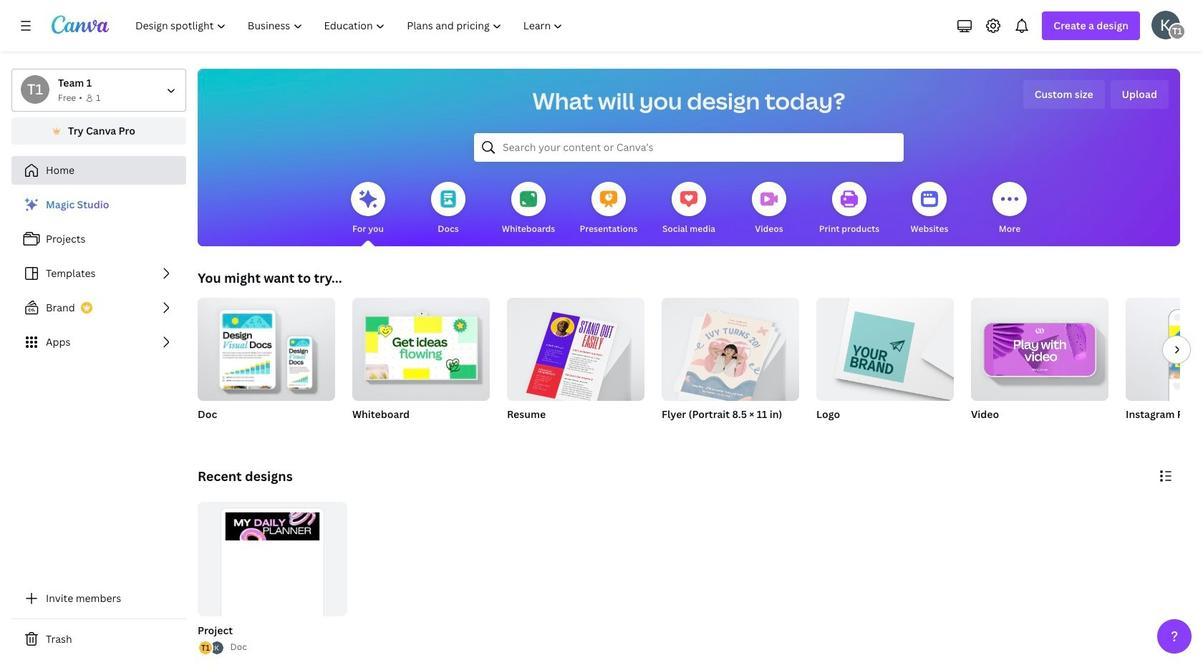 Task type: locate. For each thing, give the bounding box(es) containing it.
list
[[11, 190, 186, 357], [198, 641, 225, 656]]

0 horizontal spatial list
[[11, 190, 186, 357]]

group
[[198, 292, 335, 440], [198, 292, 335, 401], [352, 292, 490, 440], [352, 292, 490, 401], [507, 292, 644, 440], [507, 292, 644, 407], [662, 292, 799, 440], [662, 292, 799, 406], [816, 298, 954, 440], [816, 298, 954, 401], [971, 298, 1109, 440], [1126, 298, 1203, 440], [195, 502, 347, 656], [198, 502, 347, 654]]

1 vertical spatial team 1 element
[[21, 75, 49, 104]]

team 1 element
[[1169, 23, 1186, 40], [21, 75, 49, 104]]

0 horizontal spatial team 1 element
[[21, 75, 49, 104]]

1 vertical spatial list
[[198, 641, 225, 656]]

0 vertical spatial team 1 element
[[1169, 23, 1186, 40]]

team 1 image
[[21, 75, 49, 104]]

kendall parks image
[[1152, 11, 1180, 39]]

1 horizontal spatial list
[[198, 641, 225, 656]]

top level navigation element
[[126, 11, 575, 40]]

None search field
[[474, 133, 904, 162]]



Task type: vqa. For each thing, say whether or not it's contained in the screenshot.
JAMES PETERSON 'icon'
no



Task type: describe. For each thing, give the bounding box(es) containing it.
Switch to another team button
[[11, 69, 186, 112]]

1 horizontal spatial team 1 element
[[1169, 23, 1186, 40]]

Search search field
[[503, 134, 875, 161]]

team 1 element inside switch to another team button
[[21, 75, 49, 104]]

0 vertical spatial list
[[11, 190, 186, 357]]

team 1 image
[[1169, 23, 1186, 40]]



